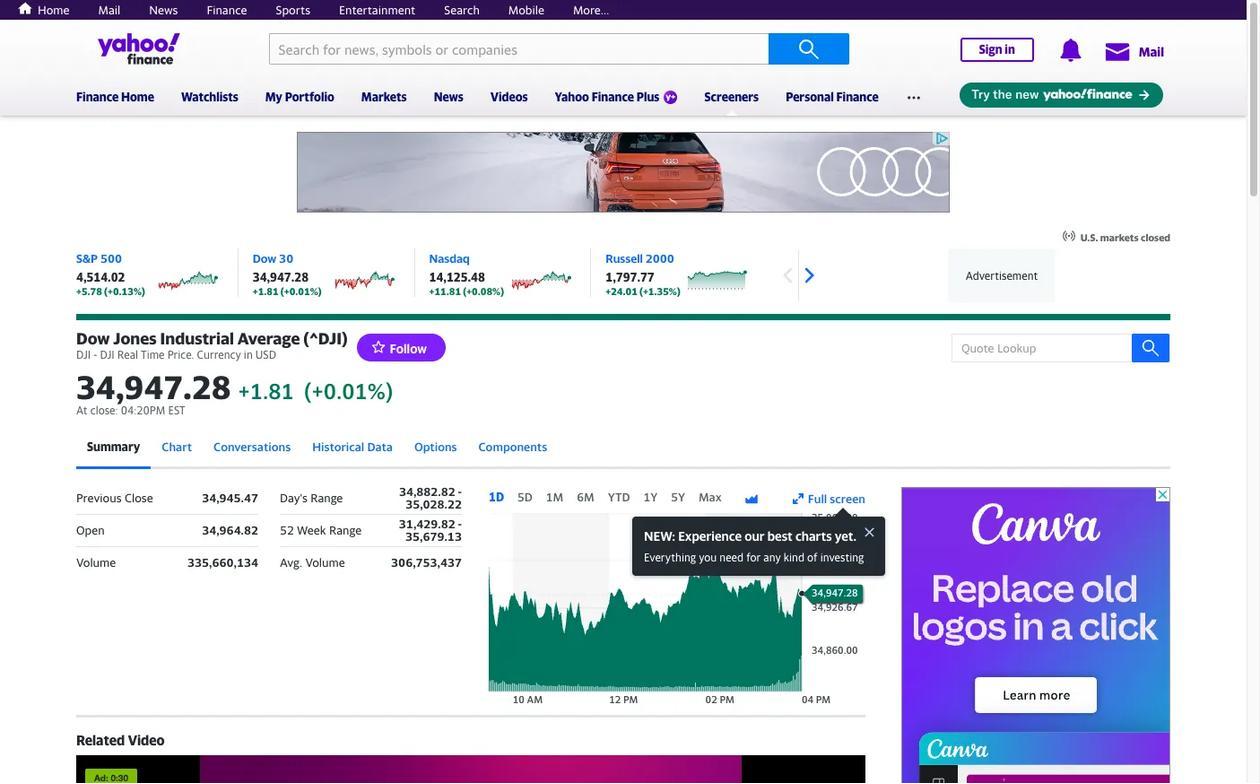 Task type: vqa. For each thing, say whether or not it's contained in the screenshot.
Vegas inside the 'link'
no



Task type: describe. For each thing, give the bounding box(es) containing it.
videos
[[491, 90, 528, 104]]

price.
[[167, 348, 194, 362]]

34,882.82 - 35,028.22
[[399, 484, 462, 511]]

close
[[125, 490, 153, 505]]

+11.81
[[429, 285, 461, 297]]

1,797.77
[[606, 270, 655, 284]]

sports link
[[276, 3, 310, 17]]

chart link
[[151, 427, 203, 469]]

nasdaq 14,125.48 +11.81 (+0.08%)
[[429, 251, 504, 297]]

finance home
[[76, 90, 154, 104]]

at
[[76, 404, 88, 417]]

1 dji from the left
[[76, 348, 91, 362]]

follow button
[[357, 334, 446, 361]]

52 week range
[[280, 523, 362, 537]]

full
[[808, 491, 827, 506]]

0 vertical spatial advertisement region
[[297, 132, 950, 213]]

more... link
[[573, 3, 610, 17]]

1y
[[644, 490, 658, 504]]

2 dji from the left
[[100, 348, 115, 362]]

1d button
[[489, 490, 504, 504]]

any
[[764, 551, 781, 564]]

500
[[100, 251, 122, 266]]

currency
[[197, 348, 241, 362]]

+1.81 inside dow 30 34,947.28 +1.81 (+0.01%)
[[253, 285, 279, 297]]

tab list containing summary
[[76, 427, 1171, 469]]

trendarea chart of ^dji image
[[489, 513, 866, 706]]

nasdaq
[[429, 251, 470, 266]]

you
[[699, 551, 717, 564]]

04:20pm
[[121, 404, 165, 417]]

conversations link
[[203, 427, 302, 469]]

industrial
[[160, 329, 234, 348]]

closed
[[1141, 231, 1171, 243]]

plus
[[637, 90, 660, 104]]

- inside "dow jones industrial average (^dji) dji - dji real time price. currency in usd"
[[94, 348, 97, 362]]

of
[[807, 551, 818, 564]]

4,514.02
[[76, 270, 125, 284]]

time
[[141, 348, 165, 362]]

31,429.82 - 35,679.13
[[399, 517, 462, 544]]

30
[[279, 251, 293, 266]]

max
[[699, 490, 722, 504]]

personal
[[786, 90, 834, 104]]

Quote Lookup text field
[[952, 334, 1171, 362]]

player iframe element
[[76, 755, 866, 783]]

our
[[745, 528, 765, 544]]

screen
[[830, 491, 866, 506]]

+24.01
[[606, 285, 638, 297]]

+1.81 inside 34,947.28 +1.81
[[238, 379, 294, 404]]

yahoo
[[555, 90, 589, 104]]

2000
[[646, 251, 674, 266]]

more...
[[573, 3, 610, 17]]

finance inside 'link'
[[76, 90, 119, 104]]

russell
[[606, 251, 643, 266]]

components link
[[468, 427, 558, 469]]

summary
[[87, 440, 140, 454]]

31,429.82
[[399, 517, 455, 531]]

chart type image
[[744, 491, 759, 506]]

conversations
[[214, 440, 291, 454]]

russell 2000 link
[[606, 251, 674, 266]]

real
[[117, 348, 138, 362]]

0 horizontal spatial 34,947.28
[[76, 368, 231, 406]]

Search for news, symbols or companies text field
[[269, 33, 768, 65]]

open
[[76, 523, 105, 537]]

kind
[[784, 551, 805, 564]]

entertainment link
[[339, 3, 416, 17]]

1y button
[[644, 490, 658, 504]]

day's range
[[280, 490, 343, 505]]

historical data
[[312, 440, 393, 454]]

sign in link
[[960, 38, 1034, 62]]

my portfolio link
[[265, 78, 334, 112]]

week
[[297, 523, 326, 537]]

day's
[[280, 490, 308, 505]]

close:
[[90, 404, 118, 417]]

home inside finance home 'link'
[[121, 90, 154, 104]]

related video
[[76, 732, 165, 748]]

s&p 500 link
[[76, 251, 122, 266]]

jones
[[113, 329, 157, 348]]

- for day's range
[[458, 484, 462, 499]]

0 vertical spatial mail link
[[98, 3, 120, 17]]

(+0.01%) inside dow 30 34,947.28 +1.81 (+0.01%)
[[281, 285, 322, 297]]

yahoo finance plus
[[555, 90, 660, 104]]

full screen
[[808, 491, 866, 506]]

avg. volume
[[280, 556, 345, 570]]

u.s. markets closed
[[1081, 231, 1171, 243]]

ytd
[[608, 490, 630, 504]]

0 vertical spatial mail
[[98, 3, 120, 17]]

(+0.01%) at close:  04:20pm est
[[76, 379, 393, 417]]

search link
[[444, 3, 480, 17]]

0 vertical spatial search image
[[798, 38, 819, 60]]

historical data link
[[302, 427, 404, 469]]



Task type: locate. For each thing, give the bounding box(es) containing it.
experience
[[678, 528, 742, 544]]

1 horizontal spatial 34,947.28
[[253, 270, 309, 284]]

s&p
[[76, 251, 98, 266]]

0 vertical spatial dow
[[253, 251, 276, 266]]

dow for 30
[[253, 251, 276, 266]]

1 horizontal spatial mail
[[1139, 44, 1164, 59]]

0 horizontal spatial news
[[149, 3, 178, 17]]

avg.
[[280, 556, 302, 570]]

34,947.28 down time
[[76, 368, 231, 406]]

watchlists
[[181, 90, 238, 104]]

- inside 34,882.82 - 35,028.22
[[458, 484, 462, 499]]

dow left 30
[[253, 251, 276, 266]]

russell 2000 1,797.77 +24.01 (+1.35%)
[[606, 251, 681, 297]]

335,660,134
[[187, 556, 258, 570]]

(+1.35%)
[[640, 285, 681, 297]]

historical
[[312, 440, 364, 454]]

personal finance link
[[786, 78, 879, 112]]

1 vertical spatial news
[[434, 90, 464, 104]]

range right day's
[[311, 490, 343, 505]]

34,947.28 down 30
[[253, 270, 309, 284]]

usd
[[255, 348, 276, 362]]

home inside "home" link
[[38, 3, 70, 17]]

306,753,437
[[391, 556, 462, 570]]

0 vertical spatial -
[[94, 348, 97, 362]]

5y
[[671, 490, 685, 504]]

0 horizontal spatial in
[[244, 348, 253, 362]]

personal finance
[[786, 90, 879, 104]]

0 horizontal spatial search image
[[798, 38, 819, 60]]

charts
[[796, 528, 832, 544]]

volume
[[76, 556, 116, 570], [305, 556, 345, 570]]

0 horizontal spatial dow
[[76, 329, 110, 348]]

notifications image
[[1060, 39, 1083, 62]]

markets
[[1101, 231, 1139, 243]]

volume down open
[[76, 556, 116, 570]]

- right 34,882.82
[[458, 484, 462, 499]]

need
[[720, 551, 744, 564]]

35,028.22
[[406, 497, 462, 511]]

0 vertical spatial news
[[149, 3, 178, 17]]

(^dji)
[[304, 329, 348, 348]]

options link
[[404, 427, 468, 469]]

news left finance link
[[149, 3, 178, 17]]

1 horizontal spatial dow
[[253, 251, 276, 266]]

average
[[238, 329, 300, 348]]

my
[[265, 90, 283, 104]]

previous
[[76, 490, 122, 505]]

close image
[[861, 524, 877, 540]]

2 vertical spatial -
[[458, 517, 462, 531]]

investing
[[821, 551, 864, 564]]

+1.81 down dow 30 link
[[253, 285, 279, 297]]

0 horizontal spatial dji
[[76, 348, 91, 362]]

sign
[[979, 42, 1002, 57]]

1 vertical spatial in
[[244, 348, 253, 362]]

52
[[280, 523, 294, 537]]

in inside "dow jones industrial average (^dji) dji - dji real time price. currency in usd"
[[244, 348, 253, 362]]

1 vertical spatial mail
[[1139, 44, 1164, 59]]

news link left videos link
[[434, 78, 464, 112]]

try the new yahoo finance image
[[960, 83, 1164, 108]]

new:
[[644, 528, 675, 544]]

est
[[168, 404, 185, 417]]

0 horizontal spatial mail link
[[98, 3, 120, 17]]

volume down 52 week range
[[305, 556, 345, 570]]

previous image
[[774, 262, 801, 289]]

follow
[[390, 341, 427, 356]]

1 horizontal spatial in
[[1005, 42, 1015, 57]]

dow
[[253, 251, 276, 266], [76, 329, 110, 348]]

tab list containing 1d
[[489, 490, 731, 504]]

1 horizontal spatial volume
[[305, 556, 345, 570]]

mail link
[[98, 3, 120, 17], [1105, 35, 1164, 67]]

5d
[[518, 490, 533, 504]]

+5.78
[[76, 285, 102, 297]]

35,679.13
[[405, 529, 462, 544]]

34,882.82
[[399, 484, 455, 499]]

mail link right notifications icon
[[1105, 35, 1164, 67]]

(+0.01%) inside (+0.01%) at close:  04:20pm est
[[304, 379, 393, 404]]

1 vertical spatial mail link
[[1105, 35, 1164, 67]]

1 vertical spatial dow
[[76, 329, 110, 348]]

- for 52 week range
[[458, 517, 462, 531]]

tab list
[[76, 427, 1171, 469], [489, 490, 731, 504]]

yet.
[[835, 528, 857, 544]]

1 vertical spatial advertisement region
[[902, 487, 1171, 783]]

in right the sign
[[1005, 42, 1015, 57]]

dow 30 link
[[253, 251, 293, 266]]

34,947.28
[[253, 270, 309, 284], [76, 368, 231, 406]]

finance
[[207, 3, 247, 17], [76, 90, 119, 104], [592, 90, 634, 104], [837, 90, 879, 104]]

1 vertical spatial -
[[458, 484, 462, 499]]

advertisement
[[966, 269, 1038, 282]]

0 horizontal spatial mail
[[98, 3, 120, 17]]

0 vertical spatial +1.81
[[253, 285, 279, 297]]

1 vertical spatial search image
[[1142, 339, 1160, 357]]

u.s.
[[1081, 231, 1098, 243]]

new: experience our best charts yet. everything you need for any kind of investing
[[644, 528, 864, 564]]

mail
[[98, 3, 120, 17], [1139, 44, 1164, 59]]

mail right notifications icon
[[1139, 44, 1164, 59]]

1 vertical spatial range
[[329, 523, 362, 537]]

1 horizontal spatial mail link
[[1105, 35, 1164, 67]]

next image
[[796, 262, 823, 289]]

1 volume from the left
[[76, 556, 116, 570]]

max button
[[699, 490, 722, 504]]

+1.81 down usd
[[238, 379, 294, 404]]

1 horizontal spatial dji
[[100, 348, 115, 362]]

1 vertical spatial home
[[121, 90, 154, 104]]

for
[[747, 551, 761, 564]]

range right week
[[329, 523, 362, 537]]

news link
[[149, 3, 178, 17], [434, 78, 464, 112]]

full screen link
[[793, 490, 866, 506]]

best
[[768, 528, 793, 544]]

0 vertical spatial home
[[38, 3, 70, 17]]

search
[[444, 3, 480, 17]]

screeners
[[705, 90, 759, 104]]

sports
[[276, 3, 310, 17]]

dji
[[76, 348, 91, 362], [100, 348, 115, 362]]

- right 31,429.82
[[458, 517, 462, 531]]

1 vertical spatial (+0.01%)
[[304, 379, 393, 404]]

34,945.47
[[202, 490, 258, 505]]

dow inside "dow jones industrial average (^dji) dji - dji real time price. currency in usd"
[[76, 329, 110, 348]]

1 vertical spatial 34,947.28
[[76, 368, 231, 406]]

5y button
[[671, 490, 685, 504]]

34,947.28 +1.81
[[76, 368, 294, 406]]

mail right "home" link at left
[[98, 3, 120, 17]]

- left the real
[[94, 348, 97, 362]]

premium yahoo finance logo image
[[664, 91, 678, 104]]

news left videos
[[434, 90, 464, 104]]

(+0.13%)
[[104, 285, 145, 297]]

1 vertical spatial +1.81
[[238, 379, 294, 404]]

1 horizontal spatial home
[[121, 90, 154, 104]]

advertisement region
[[297, 132, 950, 213], [902, 487, 1171, 783]]

dow for jones
[[76, 329, 110, 348]]

1 horizontal spatial search image
[[1142, 339, 1160, 357]]

- inside '31,429.82 - 35,679.13'
[[458, 517, 462, 531]]

0 horizontal spatial news link
[[149, 3, 178, 17]]

(+0.01%) down 30
[[281, 285, 322, 297]]

options
[[414, 440, 457, 454]]

(+0.01%) up historical data
[[304, 379, 393, 404]]

finance link
[[207, 3, 247, 17]]

in left usd
[[244, 348, 253, 362]]

dow left the real
[[76, 329, 110, 348]]

1 vertical spatial tab list
[[489, 490, 731, 504]]

34,964.82
[[202, 523, 258, 537]]

1m button
[[546, 490, 564, 504]]

1d
[[489, 490, 504, 504]]

(+0.01%)
[[281, 285, 322, 297], [304, 379, 393, 404]]

summary link
[[76, 427, 151, 469]]

video
[[128, 732, 165, 748]]

0 horizontal spatial volume
[[76, 556, 116, 570]]

dow 30 34,947.28 +1.81 (+0.01%)
[[253, 251, 322, 297]]

0 vertical spatial (+0.01%)
[[281, 285, 322, 297]]

1 horizontal spatial news link
[[434, 78, 464, 112]]

0 horizontal spatial home
[[38, 3, 70, 17]]

everything
[[644, 551, 696, 564]]

screeners link
[[705, 78, 759, 116]]

0 vertical spatial 34,947.28
[[253, 270, 309, 284]]

0 vertical spatial in
[[1005, 42, 1015, 57]]

1 vertical spatial news link
[[434, 78, 464, 112]]

mail link right "home" link at left
[[98, 3, 120, 17]]

6m
[[577, 490, 594, 504]]

0 vertical spatial tab list
[[76, 427, 1171, 469]]

yahoo finance plus link
[[555, 78, 678, 116]]

1m
[[546, 490, 564, 504]]

2 volume from the left
[[305, 556, 345, 570]]

search image
[[798, 38, 819, 60], [1142, 339, 1160, 357]]

0 vertical spatial range
[[311, 490, 343, 505]]

sign in
[[979, 42, 1015, 57]]

dow inside dow 30 34,947.28 +1.81 (+0.01%)
[[253, 251, 276, 266]]

1 horizontal spatial news
[[434, 90, 464, 104]]

34,947.28 inside dow 30 34,947.28 +1.81 (+0.01%)
[[253, 270, 309, 284]]

home link
[[13, 1, 70, 17]]

0 vertical spatial news link
[[149, 3, 178, 17]]

news link left finance link
[[149, 3, 178, 17]]

dow jones industrial average (^dji) dji - dji real time price. currency in usd
[[76, 329, 348, 362]]

entertainment
[[339, 3, 416, 17]]

markets
[[361, 90, 407, 104]]

videos link
[[491, 78, 528, 112]]

ytd button
[[608, 490, 630, 504]]



